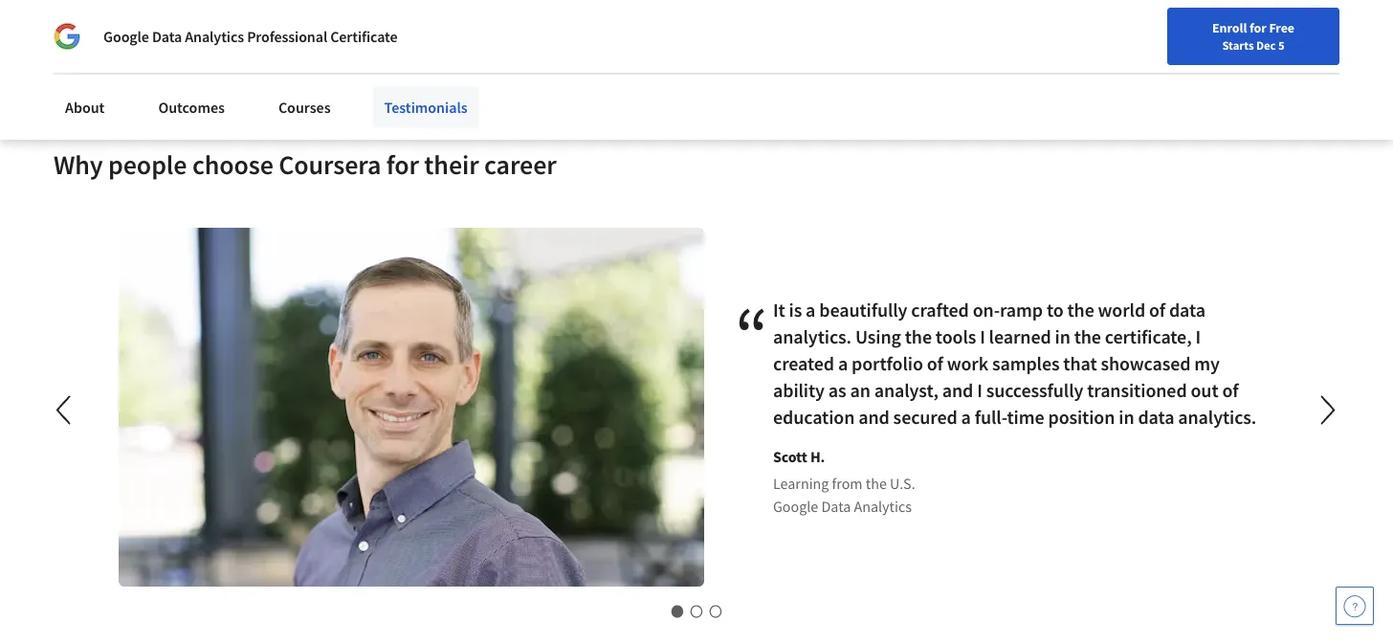 Task type: vqa. For each thing, say whether or not it's contained in the screenshot.
the bottom 1 BUTTON
no



Task type: describe. For each thing, give the bounding box(es) containing it.
people
[[108, 148, 187, 182]]

has
[[338, 12, 360, 31]]

at
[[700, 12, 713, 31]]

recommendations
[[157, 35, 274, 54]]

on-
[[973, 298, 1000, 322]]

outcomes link
[[147, 86, 236, 128]]

slides element
[[88, 602, 1305, 622]]

scott h. learning from the u.s. google data analytics
[[773, 448, 916, 517]]

u.s. inside scott h. learning from the u.s. google data analytics
[[890, 475, 916, 494]]

up
[[290, 35, 307, 54]]

courses
[[278, 98, 331, 117]]

free
[[1269, 19, 1295, 36]]

professional left has
[[247, 27, 327, 46]]

enroll for free starts dec 5
[[1213, 19, 1295, 53]]

certificate inside this professional certificate has ace® recommendation. it is eligible for college credit at participating u.s. colleges and universities. note: the decision to accept specific credit recommendations is up to each institution.
[[269, 12, 334, 31]]

ramp
[[1000, 298, 1043, 322]]

successfully
[[986, 378, 1084, 402]]

why
[[54, 148, 103, 182]]

eligible
[[541, 12, 587, 31]]

u.s. inside this professional certificate has ace® recommendation. it is eligible for college credit at participating u.s. colleges and universities. note: the decision to accept specific credit recommendations is up to each institution.
[[801, 12, 826, 31]]

0 horizontal spatial analytics.
[[773, 325, 852, 349]]

professional inside this professional certificate has ace® recommendation. it is eligible for college credit at participating u.s. colleges and universities. note: the decision to accept specific credit recommendations is up to each institution.
[[187, 12, 266, 31]]

samples
[[992, 352, 1060, 376]]

about
[[65, 98, 105, 117]]

out
[[1191, 378, 1219, 402]]

from
[[832, 475, 863, 494]]

recommendation.
[[398, 12, 512, 31]]

full-
[[975, 405, 1007, 429]]

learner scott h usa image
[[119, 228, 704, 587]]

i up full-
[[977, 378, 983, 402]]

created
[[773, 352, 835, 376]]

for inside this professional certificate has ace® recommendation. it is eligible for college credit at participating u.s. colleges and universities. note: the decision to accept specific credit recommendations is up to each institution.
[[590, 12, 608, 31]]

"
[[735, 286, 769, 387]]

go to next testimonial image
[[1306, 388, 1350, 433]]

using
[[855, 325, 901, 349]]

i right tools
[[980, 325, 985, 349]]

testimonials
[[384, 98, 468, 117]]

1 credit from the left
[[660, 12, 697, 31]]

starts
[[1223, 37, 1254, 53]]

specific
[[1175, 12, 1223, 31]]

0 vertical spatial a
[[806, 298, 816, 322]]

ability
[[773, 378, 825, 402]]

the
[[1029, 12, 1054, 31]]

" it is a beautifully crafted on-ramp to the world of data analytics. using the tools i learned in the certificate, i created a portfolio of work samples that showcased my ability as an analyst, and i successfully transitioned out of education and secured a full-time position in data analytics.
[[735, 286, 1257, 429]]

data inside scott h. learning from the u.s. google data analytics
[[822, 498, 851, 517]]

h.
[[811, 448, 825, 467]]

2 horizontal spatial a
[[961, 405, 971, 429]]

2 horizontal spatial of
[[1222, 378, 1239, 402]]

1 vertical spatial and
[[942, 378, 974, 402]]

institution.
[[360, 35, 430, 54]]

1 horizontal spatial analytics.
[[1178, 405, 1257, 429]]

it inside this professional certificate has ace® recommendation. it is eligible for college credit at participating u.s. colleges and universities. note: the decision to accept specific credit recommendations is up to each institution.
[[515, 12, 524, 31]]

analytics inside scott h. learning from the u.s. google data analytics
[[854, 498, 912, 517]]

i up my
[[1196, 325, 1201, 349]]

education
[[773, 405, 855, 429]]

0 horizontal spatial to
[[310, 35, 324, 54]]

participating
[[716, 12, 798, 31]]

dec
[[1257, 37, 1276, 53]]

0 horizontal spatial data
[[152, 27, 182, 46]]

tools
[[936, 325, 976, 349]]

decision
[[1057, 12, 1110, 31]]

is inside " it is a beautifully crafted on-ramp to the world of data analytics. using the tools i learned in the certificate, i created a portfolio of work samples that showcased my ability as an analyst, and i successfully transitioned out of education and secured a full-time position in data analytics.
[[789, 298, 802, 322]]

courses link
[[267, 86, 342, 128]]

outcomes
[[158, 98, 225, 117]]

1 vertical spatial in
[[1119, 405, 1135, 429]]

2 vertical spatial and
[[859, 405, 890, 429]]

0 horizontal spatial for
[[386, 148, 419, 182]]

2 horizontal spatial to
[[1113, 12, 1127, 31]]

google data analytics professional certificate
[[103, 27, 398, 46]]

1 horizontal spatial is
[[527, 12, 538, 31]]

ace logo image
[[84, 0, 142, 33]]



Task type: locate. For each thing, give the bounding box(es) containing it.
career
[[484, 148, 557, 182]]

google image
[[54, 23, 80, 50]]

0 vertical spatial google
[[103, 27, 149, 46]]

0 vertical spatial it
[[515, 12, 524, 31]]

in up that
[[1055, 325, 1071, 349]]

of
[[1149, 298, 1166, 322], [927, 352, 943, 376], [1222, 378, 1239, 402]]

secured
[[893, 405, 958, 429]]

1 vertical spatial of
[[927, 352, 943, 376]]

certificate
[[269, 12, 334, 31], [330, 27, 398, 46]]

a up "as"
[[838, 352, 848, 376]]

it
[[515, 12, 524, 31], [773, 298, 785, 322]]

college
[[611, 12, 657, 31]]

1 horizontal spatial data
[[822, 498, 851, 517]]

a left full-
[[961, 405, 971, 429]]

0 vertical spatial analytics
[[185, 27, 244, 46]]

accept
[[1130, 12, 1172, 31]]

0 vertical spatial is
[[527, 12, 538, 31]]

0 horizontal spatial in
[[1055, 325, 1071, 349]]

data down from
[[822, 498, 851, 517]]

0 vertical spatial data
[[152, 27, 182, 46]]

to
[[1113, 12, 1127, 31], [310, 35, 324, 54], [1047, 298, 1064, 322]]

certificate,
[[1105, 325, 1192, 349]]

1 horizontal spatial google
[[773, 498, 819, 517]]

is left eligible
[[527, 12, 538, 31]]

a
[[806, 298, 816, 322], [838, 352, 848, 376], [961, 405, 971, 429]]

choose
[[192, 148, 273, 182]]

is
[[527, 12, 538, 31], [277, 35, 287, 54], [789, 298, 802, 322]]

credit up starts
[[1226, 12, 1263, 31]]

about link
[[54, 86, 116, 128]]

testimonials link
[[373, 86, 479, 128]]

1 vertical spatial to
[[310, 35, 324, 54]]

2 vertical spatial of
[[1222, 378, 1239, 402]]

for left "college"
[[590, 12, 608, 31]]

world
[[1098, 298, 1146, 322]]

time
[[1007, 405, 1045, 429]]

2 vertical spatial a
[[961, 405, 971, 429]]

and
[[884, 12, 909, 31], [942, 378, 974, 402], [859, 405, 890, 429]]

u.s. right from
[[890, 475, 916, 494]]

2 horizontal spatial for
[[1250, 19, 1267, 36]]

and down an
[[859, 405, 890, 429]]

0 horizontal spatial google
[[103, 27, 149, 46]]

google left "this"
[[103, 27, 149, 46]]

as
[[829, 378, 847, 402]]

of right out
[[1222, 378, 1239, 402]]

1 vertical spatial u.s.
[[890, 475, 916, 494]]

1 horizontal spatial in
[[1119, 405, 1135, 429]]

the up that
[[1074, 325, 1101, 349]]

0 vertical spatial in
[[1055, 325, 1071, 349]]

help center image
[[1344, 594, 1367, 617]]

menu item
[[992, 19, 1115, 81]]

their
[[424, 148, 479, 182]]

2 horizontal spatial is
[[789, 298, 802, 322]]

scott
[[773, 448, 808, 467]]

to right ramp
[[1047, 298, 1064, 322]]

0 horizontal spatial u.s.
[[801, 12, 826, 31]]

in down transitioned
[[1119, 405, 1135, 429]]

certificate right up
[[330, 27, 398, 46]]

for up dec
[[1250, 19, 1267, 36]]

coursera
[[279, 148, 381, 182]]

2 vertical spatial to
[[1047, 298, 1064, 322]]

data down transitioned
[[1138, 405, 1175, 429]]

in
[[1055, 325, 1071, 349], [1119, 405, 1135, 429]]

is right "
[[789, 298, 802, 322]]

0 vertical spatial u.s.
[[801, 12, 826, 31]]

1 vertical spatial analytics.
[[1178, 405, 1257, 429]]

0 vertical spatial to
[[1113, 12, 1127, 31]]

colleges
[[829, 12, 881, 31]]

2 credit from the left
[[1226, 12, 1263, 31]]

1 vertical spatial data
[[822, 498, 851, 517]]

universities.
[[912, 12, 989, 31]]

analytics. up created
[[773, 325, 852, 349]]

credit left at
[[660, 12, 697, 31]]

1 horizontal spatial it
[[773, 298, 785, 322]]

1 horizontal spatial a
[[838, 352, 848, 376]]

analyst,
[[874, 378, 939, 402]]

go to previous testimonial image
[[43, 388, 87, 433], [56, 396, 71, 425]]

google down learning
[[773, 498, 819, 517]]

of up the certificate,
[[1149, 298, 1166, 322]]

for inside enroll for free starts dec 5
[[1250, 19, 1267, 36]]

and right the colleges
[[884, 12, 909, 31]]

1 horizontal spatial of
[[1149, 298, 1166, 322]]

it right "
[[773, 298, 785, 322]]

why people choose coursera for their career
[[54, 148, 557, 182]]

to inside " it is a beautifully crafted on-ramp to the world of data analytics. using the tools i learned in the certificate, i created a portfolio of work samples that showcased my ability as an analyst, and i successfully transitioned out of education and secured a full-time position in data analytics.
[[1047, 298, 1064, 322]]

1 vertical spatial a
[[838, 352, 848, 376]]

showcased
[[1101, 352, 1191, 376]]

professional
[[187, 12, 266, 31], [247, 27, 327, 46]]

data
[[152, 27, 182, 46], [822, 498, 851, 517]]

1 vertical spatial google
[[773, 498, 819, 517]]

it inside " it is a beautifully crafted on-ramp to the world of data analytics. using the tools i learned in the certificate, i created a portfolio of work samples that showcased my ability as an analyst, and i successfully transitioned out of education and secured a full-time position in data analytics.
[[773, 298, 785, 322]]

work
[[947, 352, 989, 376]]

the inside scott h. learning from the u.s. google data analytics
[[866, 475, 887, 494]]

the left 'world'
[[1067, 298, 1095, 322]]

the
[[1067, 298, 1095, 322], [905, 325, 932, 349], [1074, 325, 1101, 349], [866, 475, 887, 494]]

0 horizontal spatial is
[[277, 35, 287, 54]]

this professional certificate has ace® recommendation. it is eligible for college credit at participating u.s. colleges and universities. note: the decision to accept specific credit recommendations is up to each institution.
[[157, 12, 1263, 54]]

0 horizontal spatial a
[[806, 298, 816, 322]]

ace®
[[363, 12, 395, 31]]

0 vertical spatial and
[[884, 12, 909, 31]]

of left work
[[927, 352, 943, 376]]

my
[[1195, 352, 1220, 376]]

1 horizontal spatial u.s.
[[890, 475, 916, 494]]

1 vertical spatial is
[[277, 35, 287, 54]]

0 horizontal spatial it
[[515, 12, 524, 31]]

1 horizontal spatial to
[[1047, 298, 1064, 322]]

enroll
[[1213, 19, 1247, 36]]

1 horizontal spatial analytics
[[854, 498, 912, 517]]

crafted
[[911, 298, 969, 322]]

for left their
[[386, 148, 419, 182]]

1 horizontal spatial for
[[590, 12, 608, 31]]

learning
[[773, 475, 829, 494]]

this
[[157, 12, 184, 31]]

certificate up up
[[269, 12, 334, 31]]

for
[[590, 12, 608, 31], [1250, 19, 1267, 36], [386, 148, 419, 182]]

1 horizontal spatial credit
[[1226, 12, 1263, 31]]

is left up
[[277, 35, 287, 54]]

note:
[[992, 12, 1026, 31]]

u.s. left the colleges
[[801, 12, 826, 31]]

analytics
[[185, 27, 244, 46], [854, 498, 912, 517]]

coursera image
[[23, 16, 145, 46]]

0 horizontal spatial of
[[927, 352, 943, 376]]

and inside this professional certificate has ace® recommendation. it is eligible for college credit at participating u.s. colleges and universities. note: the decision to accept specific credit recommendations is up to each institution.
[[884, 12, 909, 31]]

to right up
[[310, 35, 324, 54]]

i
[[980, 325, 985, 349], [1196, 325, 1201, 349], [977, 378, 983, 402]]

data
[[1169, 298, 1206, 322], [1138, 405, 1175, 429]]

analytics.
[[773, 325, 852, 349], [1178, 405, 1257, 429]]

learned
[[989, 325, 1051, 349]]

each
[[327, 35, 357, 54]]

it left eligible
[[515, 12, 524, 31]]

to left accept
[[1113, 12, 1127, 31]]

analytics right "this"
[[185, 27, 244, 46]]

0 vertical spatial of
[[1149, 298, 1166, 322]]

beautifully
[[819, 298, 908, 322]]

5
[[1278, 37, 1285, 53]]

analytics down from
[[854, 498, 912, 517]]

None search field
[[273, 12, 589, 50]]

portfolio
[[852, 352, 923, 376]]

0 vertical spatial analytics.
[[773, 325, 852, 349]]

1 vertical spatial it
[[773, 298, 785, 322]]

0 horizontal spatial credit
[[660, 12, 697, 31]]

the down crafted
[[905, 325, 932, 349]]

data up the certificate,
[[1169, 298, 1206, 322]]

that
[[1064, 352, 1097, 376]]

1 vertical spatial data
[[1138, 405, 1175, 429]]

position
[[1048, 405, 1115, 429]]

google
[[103, 27, 149, 46], [773, 498, 819, 517]]

the right from
[[866, 475, 887, 494]]

an
[[850, 378, 871, 402]]

0 vertical spatial data
[[1169, 298, 1206, 322]]

professional up 'recommendations'
[[187, 12, 266, 31]]

analytics. down out
[[1178, 405, 1257, 429]]

google inside scott h. learning from the u.s. google data analytics
[[773, 498, 819, 517]]

2 vertical spatial is
[[789, 298, 802, 322]]

u.s.
[[801, 12, 826, 31], [890, 475, 916, 494]]

credit
[[660, 12, 697, 31], [1226, 12, 1263, 31]]

0 horizontal spatial analytics
[[185, 27, 244, 46]]

and down work
[[942, 378, 974, 402]]

transitioned
[[1087, 378, 1187, 402]]

a left beautifully
[[806, 298, 816, 322]]

1 vertical spatial analytics
[[854, 498, 912, 517]]

data right ace logo
[[152, 27, 182, 46]]



